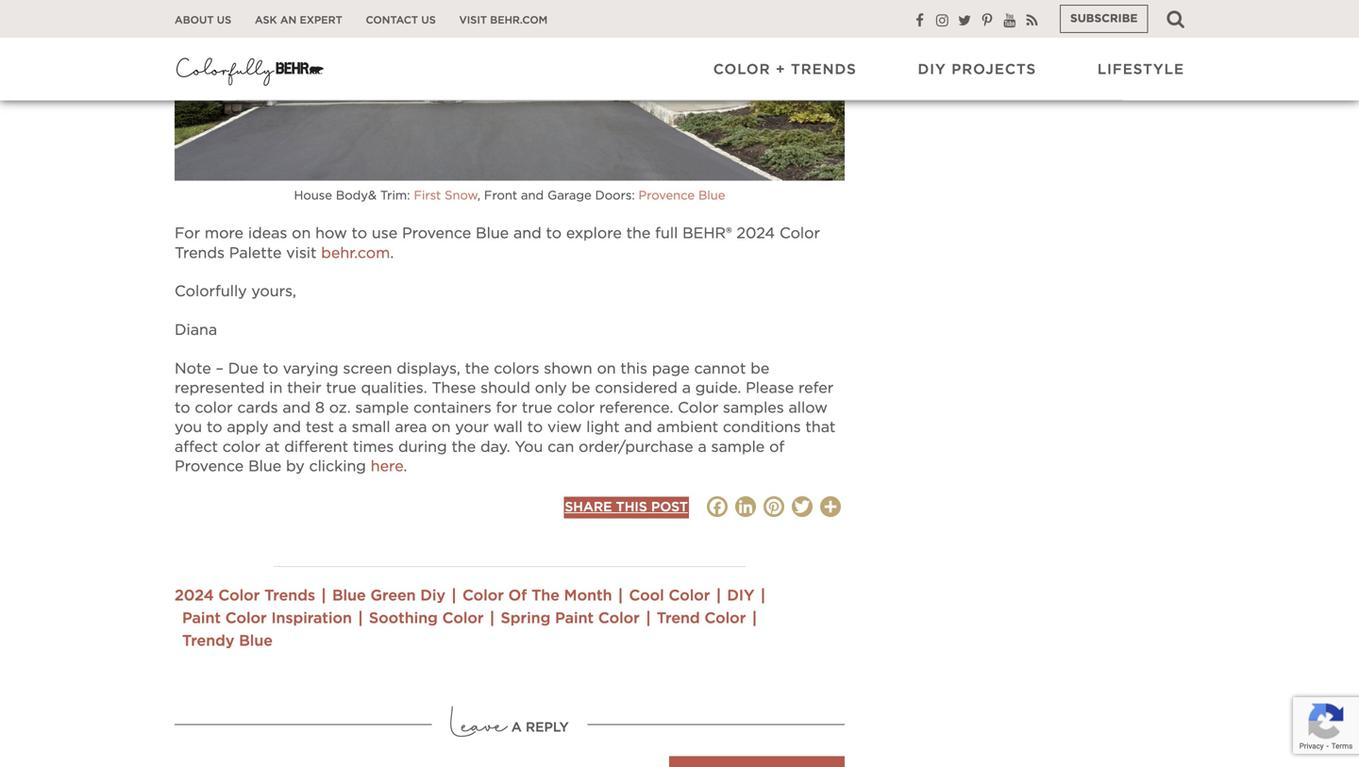Task type: locate. For each thing, give the bounding box(es) containing it.
color up trend color trendy blue on the bottom of the page
[[462, 588, 504, 603]]

diy up trend color 'link'
[[727, 588, 755, 603]]

affect
[[175, 440, 218, 455]]

1 horizontal spatial on
[[432, 420, 451, 435]]

sample
[[355, 400, 409, 416], [711, 440, 765, 455]]

of up spring at the left bottom
[[508, 588, 527, 603]]

paint down month
[[555, 611, 594, 626]]

note – due to varying screen displays, the colors shown on this page cannot be represented in their true qualities. these should only be considered a guide. please refer to color cards and 8 oz. sample containers for true color reference. color samples allow you to apply and test a small area on your wall to view light and ambient conditions that affect color at different times during the day. you can order/purchase a sample of provence blue by clicking
[[175, 361, 836, 474]]

due
[[228, 361, 258, 376]]

trends down for
[[175, 246, 225, 261]]

on up the visit
[[292, 226, 311, 241]]

and down 'reference.'
[[624, 420, 652, 435]]

1 vertical spatial color
[[780, 226, 820, 241]]

diy for diy paint color inspiration
[[727, 588, 755, 603]]

visit
[[286, 246, 317, 261]]

1 horizontal spatial 2024
[[737, 226, 775, 241]]

blue up behr®
[[698, 190, 725, 202]]

1 horizontal spatial provence
[[402, 226, 471, 241]]

behr.com .
[[321, 246, 394, 261]]

here link
[[371, 459, 403, 474]]

1 horizontal spatial paint
[[555, 611, 594, 626]]

visit
[[459, 15, 487, 25]]

color + trends link
[[713, 61, 857, 79]]

0 horizontal spatial diy
[[727, 588, 755, 603]]

trend color trendy blue
[[182, 611, 746, 649]]

0 horizontal spatial be
[[571, 381, 590, 396]]

0 vertical spatial 2024
[[737, 226, 775, 241]]

trendy
[[182, 634, 234, 649]]

a left reply
[[511, 721, 522, 735]]

the left full
[[626, 226, 651, 241]]

color inside the note – due to varying screen displays, the colors shown on this page cannot be represented in their true qualities. these should only be considered a guide. please refer to color cards and 8 oz. sample containers for true color reference. color samples allow you to apply and test a small area on your wall to view light and ambient conditions that affect color at different times during the day. you can order/purchase a sample of provence blue by clicking
[[678, 400, 718, 416]]

1 horizontal spatial be
[[751, 361, 769, 376]]

1 vertical spatial diy
[[727, 588, 755, 603]]

0 horizontal spatial trends
[[175, 246, 225, 261]]

provence up full
[[638, 190, 695, 202]]

your
[[455, 420, 489, 435]]

trends
[[264, 588, 315, 603]]

1 vertical spatial be
[[571, 381, 590, 396]]

of down conditions
[[769, 440, 785, 455]]

and up at
[[273, 420, 301, 435]]

inspiration
[[271, 611, 352, 626]]

provence inside the "for more ideas on how to use provence blue and to explore the full behr® 2024 color trends palette visit"
[[402, 226, 471, 241]]

trends right +
[[791, 63, 857, 77]]

cool color link
[[629, 588, 710, 603]]

on left this
[[597, 361, 616, 376]]

0 horizontal spatial on
[[292, 226, 311, 241]]

0 vertical spatial behr.com
[[490, 15, 548, 25]]

diy inside diy paint color inspiration
[[727, 588, 755, 603]]

explore
[[566, 226, 622, 241]]

times
[[353, 440, 394, 455]]

provence down affect on the bottom left of page
[[175, 459, 244, 474]]

2024 color trends link
[[175, 588, 315, 603]]

1 vertical spatial trends
[[175, 246, 225, 261]]

first
[[414, 190, 441, 202]]

color right behr®
[[780, 226, 820, 241]]

diy inside "link"
[[918, 63, 946, 77]]

1 vertical spatial sample
[[711, 440, 765, 455]]

ambient
[[657, 420, 718, 435]]

0 vertical spatial true
[[326, 381, 356, 396]]

0 horizontal spatial sample
[[355, 400, 409, 416]]

oz.
[[329, 400, 351, 416]]

1 paint from the left
[[182, 611, 221, 626]]

2 us from the left
[[421, 15, 436, 25]]

blue up inspiration
[[332, 588, 366, 603]]

ideas
[[248, 226, 287, 241]]

color
[[713, 63, 771, 77], [780, 226, 820, 241], [678, 400, 718, 416]]

provence down first snow link
[[402, 226, 471, 241]]

. down use
[[390, 246, 394, 261]]

to
[[352, 226, 367, 241], [546, 226, 562, 241], [263, 361, 278, 376], [175, 400, 190, 416], [207, 420, 222, 435], [527, 420, 543, 435]]

2 vertical spatial color
[[678, 400, 718, 416]]

contact us link
[[366, 14, 436, 27]]

1 horizontal spatial blue
[[698, 190, 725, 202]]

diy for diy projects
[[918, 63, 946, 77]]

2024 right behr®
[[737, 226, 775, 241]]

us right about at top
[[217, 15, 231, 25]]

1 horizontal spatial true
[[522, 400, 552, 416]]

trendy blue link
[[182, 634, 273, 649]]

blue down paint color inspiration link
[[239, 634, 273, 649]]

ask
[[255, 15, 277, 25]]

color of the month
[[462, 588, 612, 603]]

and right front
[[521, 190, 544, 202]]

diy left projects
[[918, 63, 946, 77]]

1 horizontal spatial diy
[[918, 63, 946, 77]]

color + trends
[[713, 63, 857, 77]]

samples
[[723, 400, 784, 416]]

cannot
[[694, 361, 746, 376]]

color up paint color inspiration link
[[218, 588, 260, 603]]

on down containers
[[432, 420, 451, 435]]

guide.
[[695, 381, 741, 396]]

1 vertical spatial provence
[[402, 226, 471, 241]]

behr.com right visit in the top of the page
[[490, 15, 548, 25]]

0 vertical spatial of
[[769, 440, 785, 455]]

of inside the note – due to varying screen displays, the colors shown on this page cannot be represented in their true qualities. these should only be considered a guide. please refer to color cards and 8 oz. sample containers for true color reference. color samples allow you to apply and test a small area on your wall to view light and ambient conditions that affect color at different times during the day. you can order/purchase a sample of provence blue by clicking
[[769, 440, 785, 455]]

behr.com inside visit behr.com link
[[490, 15, 548, 25]]

0 vertical spatial .
[[390, 246, 394, 261]]

only
[[535, 381, 567, 396]]

spring
[[501, 611, 551, 626]]

. down during
[[403, 459, 407, 474]]

. for behr.com
[[390, 246, 394, 261]]

1 vertical spatial of
[[508, 588, 527, 603]]

1 vertical spatial 2024
[[175, 588, 214, 603]]

colorfully
[[175, 284, 247, 299]]

sample up small on the bottom of page
[[355, 400, 409, 416]]

be up "please" in the right of the page
[[751, 361, 769, 376]]

color down diy link
[[704, 611, 746, 626]]

leave
[[450, 699, 507, 749]]

the down your
[[452, 440, 476, 455]]

be down shown
[[571, 381, 590, 396]]

1 vertical spatial .
[[403, 459, 407, 474]]

1 horizontal spatial trends
[[791, 63, 857, 77]]

on
[[292, 226, 311, 241], [597, 361, 616, 376], [432, 420, 451, 435]]

blue and
[[476, 226, 541, 241]]

0 vertical spatial provence
[[638, 190, 695, 202]]

front
[[484, 190, 517, 202]]

2 paint from the left
[[555, 611, 594, 626]]

small
[[352, 420, 390, 435]]

use
[[372, 226, 397, 241]]

a down "ambient"
[[698, 440, 707, 455]]

expert
[[300, 15, 342, 25]]

be
[[751, 361, 769, 376], [571, 381, 590, 396]]

1 vertical spatial blue
[[248, 459, 281, 474]]

. for here
[[403, 459, 407, 474]]

sample down conditions
[[711, 440, 765, 455]]

their
[[287, 381, 321, 396]]

blue inside trend color trendy blue
[[239, 634, 273, 649]]

about
[[175, 15, 214, 25]]

shown
[[544, 361, 592, 376]]

0 horizontal spatial blue
[[248, 459, 281, 474]]

leave a reply
[[450, 699, 569, 749]]

2024 up trendy
[[175, 588, 214, 603]]

0 vertical spatial diy
[[918, 63, 946, 77]]

0 horizontal spatial us
[[217, 15, 231, 25]]

provence blue link
[[638, 190, 725, 202]]

paint inside diy paint color inspiration
[[182, 611, 221, 626]]

color up "ambient"
[[678, 400, 718, 416]]

true up oz.
[[326, 381, 356, 396]]

1 vertical spatial blue
[[239, 634, 273, 649]]

this
[[616, 501, 647, 515]]

behr.com down how at left top
[[321, 246, 390, 261]]

0 horizontal spatial provence
[[175, 459, 244, 474]]

blue down at
[[248, 459, 281, 474]]

1 horizontal spatial sample
[[711, 440, 765, 455]]

palette
[[229, 246, 282, 261]]

us right contact
[[421, 15, 436, 25]]

1 vertical spatial behr.com
[[321, 246, 390, 261]]

paint for spring paint color
[[555, 611, 594, 626]]

0 vertical spatial trends
[[791, 63, 857, 77]]

lifestyle
[[1097, 63, 1184, 77]]

2 vertical spatial provence
[[175, 459, 244, 474]]

in
[[269, 381, 282, 396]]

us
[[217, 15, 231, 25], [421, 15, 436, 25]]

1 horizontal spatial us
[[421, 15, 436, 25]]

containers
[[413, 400, 491, 416]]

1 horizontal spatial of
[[769, 440, 785, 455]]

1 us from the left
[[217, 15, 231, 25]]

0 horizontal spatial paint
[[182, 611, 221, 626]]

color of the month link
[[462, 588, 612, 603]]

paint up trendy
[[182, 611, 221, 626]]

2 horizontal spatial on
[[597, 361, 616, 376]]

day.
[[480, 440, 510, 455]]

behr.com
[[490, 15, 548, 25], [321, 246, 390, 261]]

1 horizontal spatial behr.com
[[490, 15, 548, 25]]

lifestyle link
[[1097, 61, 1184, 79]]

varying
[[283, 361, 338, 376]]

refer
[[798, 381, 834, 396]]

apply
[[227, 420, 269, 435]]

true down only
[[522, 400, 552, 416]]

0 horizontal spatial blue
[[239, 634, 273, 649]]

color inside the "for more ideas on how to use provence blue and to explore the full behr® 2024 color trends palette visit"
[[780, 226, 820, 241]]

0 horizontal spatial .
[[390, 246, 394, 261]]

that
[[805, 420, 836, 435]]

1 horizontal spatial blue
[[332, 588, 366, 603]]

color down 2024 color trends link
[[225, 611, 267, 626]]

doors:
[[595, 190, 635, 202]]

0 vertical spatial on
[[292, 226, 311, 241]]

paint
[[182, 611, 221, 626], [555, 611, 594, 626]]

blue
[[332, 588, 366, 603], [239, 634, 273, 649]]

on inside the "for more ideas on how to use provence blue and to explore the full behr® 2024 color trends palette visit"
[[292, 226, 311, 241]]

color
[[195, 400, 233, 416], [557, 400, 595, 416], [222, 440, 260, 455], [218, 588, 260, 603], [462, 588, 504, 603], [669, 588, 710, 603], [225, 611, 267, 626], [442, 611, 484, 626], [598, 611, 640, 626], [704, 611, 746, 626]]

.
[[390, 246, 394, 261], [403, 459, 407, 474]]

should
[[481, 381, 530, 396]]

1 horizontal spatial .
[[403, 459, 407, 474]]

2024 color trends
[[175, 588, 315, 603]]

garage
[[547, 190, 591, 202]]

2024 inside the "for more ideas on how to use provence blue and to explore the full behr® 2024 color trends palette visit"
[[737, 226, 775, 241]]

trends inside 'color + trends' link
[[791, 63, 857, 77]]

color inside trend color trendy blue
[[704, 611, 746, 626]]

color left +
[[713, 63, 771, 77]]



Task type: describe. For each thing, give the bounding box(es) containing it.
please
[[746, 381, 794, 396]]

0 vertical spatial blue
[[698, 190, 725, 202]]

the inside the "for more ideas on how to use provence blue and to explore the full behr® 2024 color trends palette visit"
[[626, 226, 651, 241]]

behr.com link
[[321, 246, 390, 261]]

trend
[[657, 611, 700, 626]]

an
[[280, 15, 297, 25]]

house
[[294, 190, 332, 202]]

2 horizontal spatial provence
[[638, 190, 695, 202]]

represented
[[175, 381, 265, 396]]

yours,
[[251, 284, 296, 299]]

body&
[[336, 190, 377, 202]]

diy paint color inspiration
[[182, 588, 755, 626]]

test
[[306, 420, 334, 435]]

note
[[175, 361, 211, 376]]

green
[[370, 588, 416, 603]]

diy link
[[727, 588, 755, 603]]

share this post
[[565, 501, 688, 515]]

blue green diy
[[332, 588, 445, 603]]

clicking
[[309, 459, 366, 474]]

diy projects
[[918, 63, 1036, 77]]

cards
[[237, 400, 278, 416]]

spring paint color
[[501, 611, 640, 626]]

wall
[[493, 420, 523, 435]]

soothing
[[369, 611, 438, 626]]

cool
[[629, 588, 664, 603]]

light
[[586, 420, 620, 435]]

0 vertical spatial color
[[713, 63, 771, 77]]

contact
[[366, 15, 418, 25]]

different
[[284, 440, 348, 455]]

color inside diy paint color inspiration
[[225, 611, 267, 626]]

us for contact us
[[421, 15, 436, 25]]

paint color inspiration link
[[182, 611, 352, 626]]

behr®
[[682, 226, 732, 241]]

subscribe link
[[1060, 5, 1148, 33]]

blue inside the note – due to varying screen displays, the colors shown on this page cannot be represented in their true qualities. these should only be considered a guide. please refer to color cards and 8 oz. sample containers for true color reference. color samples allow you to apply and test a small area on your wall to view light and ambient conditions that affect color at different times during the day. you can order/purchase a sample of provence blue by clicking
[[248, 459, 281, 474]]

,
[[477, 190, 480, 202]]

you
[[175, 420, 202, 435]]

a down page at the top
[[682, 381, 691, 396]]

color down diy
[[442, 611, 484, 626]]

diy
[[420, 588, 445, 603]]

qualities.
[[361, 381, 427, 396]]

color down represented
[[195, 400, 233, 416]]

colorfully behr image
[[175, 52, 326, 89]]

and down their
[[283, 400, 311, 416]]

1 vertical spatial on
[[597, 361, 616, 376]]

0 horizontal spatial 2024
[[175, 588, 214, 603]]

a down oz.
[[338, 420, 347, 435]]

search image
[[1167, 9, 1184, 28]]

ask an expert link
[[255, 14, 342, 27]]

during
[[398, 440, 447, 455]]

0 horizontal spatial behr.com
[[321, 246, 390, 261]]

first snow link
[[414, 190, 477, 202]]

spring paint color link
[[501, 611, 640, 626]]

allow
[[789, 400, 828, 416]]

0 horizontal spatial true
[[326, 381, 356, 396]]

trends inside the "for more ideas on how to use provence blue and to explore the full behr® 2024 color trends palette visit"
[[175, 246, 225, 261]]

conditions
[[723, 420, 801, 435]]

trend color link
[[657, 611, 746, 626]]

can
[[547, 440, 574, 455]]

visit behr.com
[[459, 15, 548, 25]]

at
[[265, 440, 280, 455]]

color up view
[[557, 400, 595, 416]]

0 vertical spatial sample
[[355, 400, 409, 416]]

for
[[175, 226, 200, 241]]

you
[[515, 440, 543, 455]]

+
[[776, 63, 786, 77]]

full
[[655, 226, 678, 241]]

month
[[564, 588, 612, 603]]

color down cool
[[598, 611, 640, 626]]

diy projects link
[[918, 61, 1036, 79]]

2 vertical spatial on
[[432, 420, 451, 435]]

displays,
[[397, 361, 460, 376]]

us for about us
[[217, 15, 231, 25]]

color up trend
[[669, 588, 710, 603]]

more
[[205, 226, 244, 241]]

a inside leave a reply
[[511, 721, 522, 735]]

ask an expert
[[255, 15, 342, 25]]

0 horizontal spatial of
[[508, 588, 527, 603]]

0 vertical spatial be
[[751, 361, 769, 376]]

about us
[[175, 15, 231, 25]]

share
[[565, 501, 612, 515]]

here
[[371, 459, 403, 474]]

0 vertical spatial blue
[[332, 588, 366, 603]]

paint for diy paint color inspiration
[[182, 611, 221, 626]]

8
[[315, 400, 325, 416]]

area
[[395, 420, 427, 435]]

order/purchase
[[579, 440, 693, 455]]

the up spring at the left bottom
[[531, 588, 560, 603]]

these
[[432, 381, 476, 396]]

color down apply
[[222, 440, 260, 455]]

this
[[620, 361, 647, 376]]

reference.
[[599, 400, 673, 416]]

how
[[315, 226, 347, 241]]

here .
[[371, 459, 407, 474]]

the up these
[[465, 361, 489, 376]]

a home exterior with blue front and double garage doors. image
[[175, 0, 845, 181]]

page
[[652, 361, 690, 376]]

for
[[496, 400, 517, 416]]

cool color
[[629, 588, 710, 603]]

provence inside the note – due to varying screen displays, the colors shown on this page cannot be represented in their true qualities. these should only be considered a guide. please refer to color cards and 8 oz. sample containers for true color reference. color samples allow you to apply and test a small area on your wall to view light and ambient conditions that affect color at different times during the day. you can order/purchase a sample of provence blue by clicking
[[175, 459, 244, 474]]

1 vertical spatial true
[[522, 400, 552, 416]]

visit behr.com link
[[459, 14, 548, 27]]

post
[[651, 501, 688, 515]]

snow
[[445, 190, 477, 202]]

colors
[[494, 361, 539, 376]]

subscribe
[[1070, 13, 1138, 25]]

soothing color
[[369, 611, 484, 626]]



Task type: vqa. For each thing, say whether or not it's contained in the screenshot.
DIY related to DIY Projects
yes



